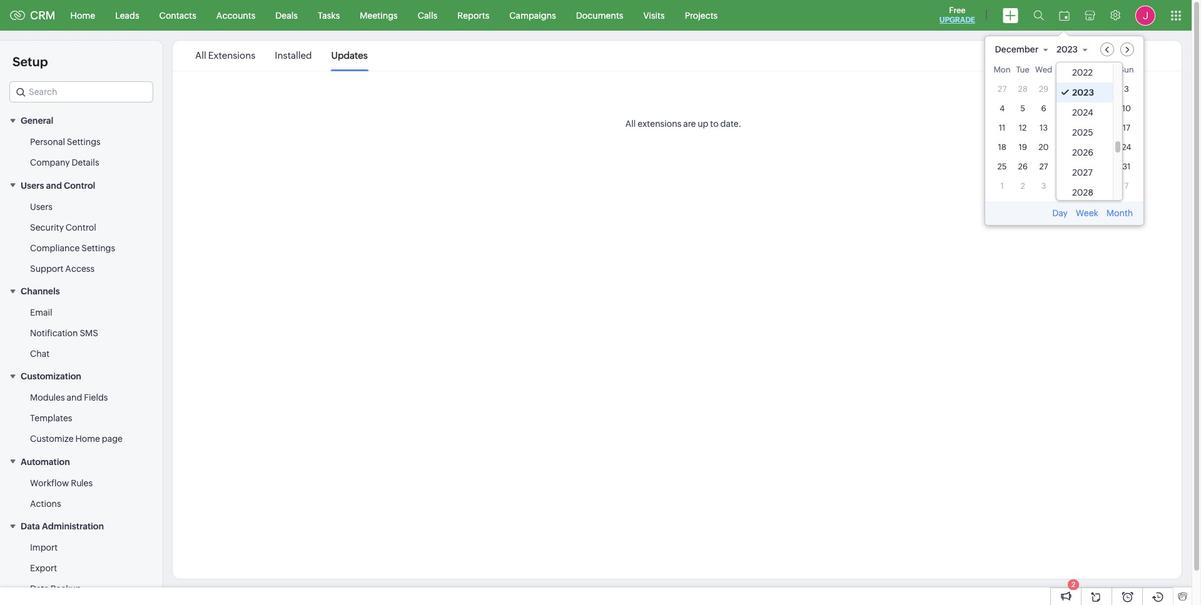 Task type: vqa. For each thing, say whether or not it's contained in the screenshot.
have
no



Task type: locate. For each thing, give the bounding box(es) containing it.
7 left 2024
[[1063, 104, 1067, 113]]

profile image
[[1136, 5, 1156, 25]]

1 vertical spatial all
[[626, 119, 636, 129]]

0 horizontal spatial 29
[[1039, 84, 1049, 94]]

28 down tuesday column header
[[1018, 84, 1028, 94]]

3 left 4 thu cell
[[1042, 181, 1046, 191]]

6
[[1041, 104, 1047, 113]]

0 horizontal spatial 30
[[1060, 84, 1070, 94]]

settings inside "link"
[[67, 137, 101, 147]]

27 down monday column header
[[998, 84, 1007, 94]]

12
[[1019, 123, 1027, 132]]

1 vertical spatial 5
[[1083, 181, 1088, 191]]

2028 option
[[1057, 182, 1113, 202]]

0 horizontal spatial 5
[[1021, 104, 1026, 113]]

28
[[1018, 84, 1028, 94], [1060, 162, 1070, 171]]

1 horizontal spatial 28
[[1060, 162, 1070, 171]]

workflow rules link
[[30, 477, 93, 490]]

automation region
[[0, 474, 163, 515]]

5 row from the top
[[994, 139, 1135, 155]]

all extensions are up to date.
[[626, 119, 742, 129]]

7 row from the top
[[994, 177, 1135, 194]]

1 vertical spatial and
[[67, 393, 82, 403]]

settings for personal settings
[[67, 137, 101, 147]]

1 vertical spatial home
[[75, 434, 100, 445]]

1 vertical spatial settings
[[81, 243, 115, 253]]

1 horizontal spatial 1
[[1084, 84, 1087, 94]]

1 vertical spatial 30
[[1101, 162, 1111, 171]]

users for users and control
[[21, 181, 44, 191]]

extensions
[[208, 50, 256, 61]]

0 vertical spatial 2023
[[1057, 44, 1078, 54]]

2027
[[1072, 167, 1093, 177]]

4 row from the top
[[994, 119, 1135, 136]]

and for modules
[[67, 393, 82, 403]]

settings inside 'link'
[[81, 243, 115, 253]]

create menu element
[[996, 0, 1026, 30]]

0 vertical spatial data
[[21, 522, 40, 532]]

1 vertical spatial users
[[30, 202, 53, 212]]

0 vertical spatial control
[[64, 181, 95, 191]]

2023 field
[[1056, 42, 1094, 56]]

2 vertical spatial 2
[[1072, 581, 1076, 589]]

0 vertical spatial 3
[[1124, 84, 1129, 94]]

compliance
[[30, 243, 80, 253]]

compliance settings link
[[30, 242, 115, 254]]

3 row from the top
[[994, 100, 1135, 117]]

27 down 20
[[1040, 162, 1048, 171]]

row
[[994, 65, 1135, 78], [994, 80, 1135, 97], [994, 100, 1135, 117], [994, 119, 1135, 136], [994, 139, 1135, 155], [994, 158, 1135, 175], [994, 177, 1135, 194]]

4
[[1000, 104, 1005, 113]]

2022
[[1072, 67, 1093, 77]]

0 vertical spatial 27
[[998, 84, 1007, 94]]

27
[[998, 84, 1007, 94], [1040, 162, 1048, 171]]

0 vertical spatial users
[[21, 181, 44, 191]]

list box containing 2022
[[1057, 62, 1123, 202]]

home up automation dropdown button
[[75, 434, 100, 445]]

upgrade
[[940, 16, 976, 24]]

data backup link
[[30, 583, 81, 596]]

sat
[[1100, 65, 1112, 74]]

date.
[[721, 119, 742, 129]]

14
[[1061, 123, 1069, 132]]

reports link
[[448, 0, 500, 30]]

0 horizontal spatial all
[[195, 50, 206, 61]]

16 sat cell
[[1098, 119, 1115, 136]]

users for users
[[30, 202, 53, 212]]

21
[[1061, 142, 1069, 152]]

1 horizontal spatial all
[[626, 119, 636, 129]]

0 horizontal spatial 3
[[1042, 181, 1046, 191]]

2022 option
[[1057, 62, 1113, 82]]

December field
[[995, 42, 1054, 56]]

support
[[30, 264, 64, 274]]

documents
[[576, 10, 624, 20]]

5 up 12
[[1021, 104, 1026, 113]]

actions
[[30, 499, 61, 509]]

control down details
[[64, 181, 95, 191]]

30 down thursday column header
[[1060, 84, 1070, 94]]

1 horizontal spatial 30
[[1101, 162, 1111, 171]]

0 horizontal spatial 28
[[1018, 84, 1028, 94]]

0 horizontal spatial 1
[[1001, 181, 1004, 191]]

29 down wednesday column header
[[1039, 84, 1049, 94]]

and inside customization "region"
[[67, 393, 82, 403]]

settings
[[67, 137, 101, 147], [81, 243, 115, 253]]

1 vertical spatial 28
[[1060, 162, 1070, 171]]

contacts
[[159, 10, 196, 20]]

templates link
[[30, 413, 72, 425]]

0 vertical spatial 28
[[1018, 84, 1028, 94]]

0 vertical spatial 7
[[1063, 104, 1067, 113]]

row containing 1
[[994, 177, 1135, 194]]

0 horizontal spatial 2
[[1021, 181, 1025, 191]]

2023 up thu
[[1057, 44, 1078, 54]]

users up security
[[30, 202, 53, 212]]

1 down 25
[[1001, 181, 1004, 191]]

users inside dropdown button
[[21, 181, 44, 191]]

settings up details
[[67, 137, 101, 147]]

0 vertical spatial all
[[195, 50, 206, 61]]

1 down 2022 option
[[1084, 84, 1087, 94]]

1 vertical spatial 29
[[1081, 162, 1090, 171]]

5
[[1021, 104, 1026, 113], [1083, 181, 1088, 191]]

2023 up 8
[[1072, 87, 1094, 97]]

1 vertical spatial data
[[30, 584, 49, 594]]

1 horizontal spatial 27
[[1040, 162, 1048, 171]]

3 down sunday column header
[[1124, 84, 1129, 94]]

row containing 27
[[994, 80, 1135, 97]]

export
[[30, 564, 57, 574]]

row containing 4
[[994, 100, 1135, 117]]

extensions
[[638, 119, 682, 129]]

data administration region
[[0, 538, 163, 606]]

export link
[[30, 563, 57, 575]]

support access link
[[30, 263, 95, 275]]

up
[[698, 119, 709, 129]]

compliance settings
[[30, 243, 115, 253]]

9
[[1104, 104, 1109, 113]]

security control link
[[30, 221, 96, 234]]

None field
[[9, 81, 153, 103]]

profile element
[[1128, 0, 1163, 30]]

1 horizontal spatial 5
[[1083, 181, 1088, 191]]

thu
[[1058, 65, 1072, 74]]

1 horizontal spatial 2
[[1072, 581, 1076, 589]]

Search text field
[[10, 82, 153, 102]]

control up the compliance settings 'link'
[[66, 223, 96, 233]]

control inside dropdown button
[[64, 181, 95, 191]]

channels button
[[0, 280, 163, 303]]

8
[[1083, 104, 1088, 113]]

documents link
[[566, 0, 634, 30]]

control inside region
[[66, 223, 96, 233]]

30 up 6 sat cell
[[1101, 162, 1111, 171]]

0 vertical spatial settings
[[67, 137, 101, 147]]

29 down 2026 on the right of the page
[[1081, 162, 1090, 171]]

row containing 18
[[994, 139, 1135, 155]]

contacts link
[[149, 0, 206, 30]]

personal
[[30, 137, 65, 147]]

notification
[[30, 329, 78, 339]]

free upgrade
[[940, 6, 976, 24]]

home right crm in the top left of the page
[[70, 10, 95, 20]]

settings up access on the left of page
[[81, 243, 115, 253]]

1 row from the top
[[994, 65, 1135, 78]]

home inside customization "region"
[[75, 434, 100, 445]]

data inside dropdown button
[[21, 522, 40, 532]]

row containing 11
[[994, 119, 1135, 136]]

users up users link
[[21, 181, 44, 191]]

page
[[102, 434, 123, 445]]

settings for compliance settings
[[81, 243, 115, 253]]

2023
[[1057, 44, 1078, 54], [1072, 87, 1094, 97]]

search image
[[1034, 10, 1044, 21]]

and for users
[[46, 181, 62, 191]]

and
[[46, 181, 62, 191], [67, 393, 82, 403]]

1 vertical spatial 27
[[1040, 162, 1048, 171]]

accounts
[[216, 10, 256, 20]]

0 vertical spatial 1
[[1084, 84, 1087, 94]]

0 horizontal spatial 27
[[998, 84, 1007, 94]]

all extensions link
[[195, 41, 256, 70]]

28 thu cell
[[1056, 158, 1073, 175]]

sun
[[1119, 65, 1134, 74]]

1 vertical spatial control
[[66, 223, 96, 233]]

deals
[[276, 10, 298, 20]]

updates
[[331, 50, 368, 61]]

meetings
[[360, 10, 398, 20]]

data down "export" link
[[30, 584, 49, 594]]

list box
[[1057, 62, 1123, 202]]

6 row from the top
[[994, 158, 1135, 175]]

data up import
[[21, 522, 40, 532]]

calls link
[[408, 0, 448, 30]]

0 vertical spatial 29
[[1039, 84, 1049, 94]]

0 vertical spatial and
[[46, 181, 62, 191]]

fri
[[1081, 65, 1090, 74]]

wed
[[1035, 65, 1053, 74]]

1 horizontal spatial 29
[[1081, 162, 1090, 171]]

26
[[1018, 162, 1028, 171]]

2024 option
[[1057, 102, 1113, 122]]

and left fields
[[67, 393, 82, 403]]

2 row from the top
[[994, 80, 1135, 97]]

and down company
[[46, 181, 62, 191]]

11
[[999, 123, 1006, 132]]

28 left the 2027
[[1060, 162, 1070, 171]]

data inside 'region'
[[30, 584, 49, 594]]

0 horizontal spatial and
[[46, 181, 62, 191]]

29
[[1039, 84, 1049, 94], [1081, 162, 1090, 171]]

2
[[1104, 84, 1108, 94], [1021, 181, 1025, 191], [1072, 581, 1076, 589]]

22
[[1081, 142, 1090, 152]]

4 thu cell
[[1056, 177, 1073, 194]]

installed link
[[275, 41, 312, 70]]

company
[[30, 158, 70, 168]]

14 thu cell
[[1056, 119, 1073, 136]]

7 down 31
[[1125, 181, 1129, 191]]

visits
[[644, 10, 665, 20]]

1 vertical spatial 2
[[1021, 181, 1025, 191]]

1 horizontal spatial 7
[[1125, 181, 1129, 191]]

2 horizontal spatial 2
[[1104, 84, 1108, 94]]

users inside region
[[30, 202, 53, 212]]

grid
[[985, 62, 1144, 202]]

1 horizontal spatial and
[[67, 393, 82, 403]]

1 vertical spatial 2023
[[1072, 87, 1094, 97]]

0 horizontal spatial 7
[[1063, 104, 1067, 113]]

all
[[195, 50, 206, 61], [626, 119, 636, 129]]

2026
[[1072, 147, 1094, 157]]

modules and fields link
[[30, 392, 108, 404]]

and inside dropdown button
[[46, 181, 62, 191]]

5 down the 2027
[[1083, 181, 1088, 191]]

company details link
[[30, 157, 99, 169]]

december
[[995, 44, 1039, 54]]



Task type: describe. For each thing, give the bounding box(es) containing it.
mon tue wed thu
[[994, 65, 1072, 74]]

tuesday column header
[[1015, 65, 1032, 78]]

2027 option
[[1057, 162, 1113, 182]]

20
[[1039, 142, 1049, 152]]

installed
[[275, 50, 312, 61]]

monday column header
[[994, 65, 1011, 78]]

create menu image
[[1003, 8, 1019, 23]]

workflow rules
[[30, 479, 93, 489]]

users and control
[[21, 181, 95, 191]]

tue
[[1017, 65, 1030, 74]]

2024
[[1072, 107, 1094, 117]]

data for data administration
[[21, 522, 40, 532]]

1 vertical spatial 1
[[1001, 181, 1004, 191]]

day link
[[1051, 208, 1069, 218]]

data backup
[[30, 584, 81, 594]]

projects
[[685, 10, 718, 20]]

personal settings link
[[30, 136, 101, 149]]

row containing mon
[[994, 65, 1135, 78]]

28 inside cell
[[1060, 162, 1070, 171]]

sms
[[80, 329, 98, 339]]

saturday column header
[[1098, 65, 1115, 78]]

mon
[[994, 65, 1011, 74]]

1 vertical spatial 3
[[1042, 181, 1046, 191]]

19
[[1019, 142, 1027, 152]]

tasks link
[[308, 0, 350, 30]]

week
[[1076, 208, 1099, 218]]

month
[[1107, 208, 1133, 218]]

month link
[[1105, 208, 1135, 218]]

import link
[[30, 542, 58, 554]]

data administration button
[[0, 515, 163, 538]]

security
[[30, 223, 64, 233]]

email link
[[30, 307, 52, 319]]

deals link
[[266, 0, 308, 30]]

2026 option
[[1057, 142, 1113, 162]]

grid containing mon
[[985, 62, 1144, 202]]

channels
[[21, 287, 60, 297]]

users and control button
[[0, 174, 163, 197]]

calendar image
[[1059, 10, 1070, 20]]

company details
[[30, 158, 99, 168]]

1 horizontal spatial 3
[[1124, 84, 1129, 94]]

2023 option
[[1057, 82, 1113, 102]]

15
[[1081, 123, 1090, 132]]

are
[[683, 119, 696, 129]]

30 sat cell
[[1098, 158, 1115, 175]]

all for all extensions are up to date.
[[626, 119, 636, 129]]

chat link
[[30, 348, 50, 360]]

0 vertical spatial 5
[[1021, 104, 1026, 113]]

fields
[[84, 393, 108, 403]]

campaigns
[[510, 10, 556, 20]]

all for all extensions
[[195, 50, 206, 61]]

31
[[1123, 162, 1131, 171]]

visits link
[[634, 0, 675, 30]]

friday column header
[[1077, 65, 1094, 78]]

email
[[30, 308, 52, 318]]

sunday column header
[[1118, 65, 1135, 78]]

backup
[[51, 584, 81, 594]]

18
[[998, 142, 1007, 152]]

users link
[[30, 201, 53, 213]]

leads link
[[105, 0, 149, 30]]

to
[[710, 119, 719, 129]]

2023 inside field
[[1057, 44, 1078, 54]]

accounts link
[[206, 0, 266, 30]]

day
[[1053, 208, 1068, 218]]

customize
[[30, 434, 74, 445]]

thursday column header
[[1056, 65, 1073, 78]]

customization
[[21, 372, 81, 382]]

2025
[[1072, 127, 1093, 137]]

2023 inside option
[[1072, 87, 1094, 97]]

meetings link
[[350, 0, 408, 30]]

customization region
[[0, 388, 163, 450]]

templates
[[30, 414, 72, 424]]

chat
[[30, 349, 50, 359]]

wednesday column header
[[1035, 65, 1053, 78]]

updates link
[[331, 41, 368, 70]]

13
[[1040, 123, 1048, 132]]

access
[[65, 264, 95, 274]]

search element
[[1026, 0, 1052, 31]]

notification sms link
[[30, 327, 98, 340]]

17
[[1123, 123, 1131, 132]]

row containing 25
[[994, 158, 1135, 175]]

notification sms
[[30, 329, 98, 339]]

general region
[[0, 132, 163, 174]]

workflow
[[30, 479, 69, 489]]

10
[[1122, 104, 1131, 113]]

general button
[[0, 109, 163, 132]]

import
[[30, 543, 58, 553]]

6 sat cell
[[1098, 177, 1115, 194]]

data for data backup
[[30, 584, 49, 594]]

details
[[72, 158, 99, 168]]

actions link
[[30, 498, 61, 510]]

24
[[1122, 142, 1132, 152]]

week link
[[1075, 208, 1100, 218]]

all extensions
[[195, 50, 256, 61]]

users and control region
[[0, 197, 163, 280]]

customize home page
[[30, 434, 123, 445]]

0 vertical spatial home
[[70, 10, 95, 20]]

23 sat cell
[[1098, 139, 1115, 155]]

automation
[[21, 457, 70, 467]]

30 inside cell
[[1101, 162, 1111, 171]]

0 vertical spatial 30
[[1060, 84, 1070, 94]]

personal settings
[[30, 137, 101, 147]]

projects link
[[675, 0, 728, 30]]

0 vertical spatial 2
[[1104, 84, 1108, 94]]

setup
[[13, 54, 48, 69]]

support access
[[30, 264, 95, 274]]

modules and fields
[[30, 393, 108, 403]]

1 vertical spatial 7
[[1125, 181, 1129, 191]]

home link
[[60, 0, 105, 30]]

21 thu cell
[[1056, 139, 1073, 155]]

channels region
[[0, 303, 163, 365]]

2025 option
[[1057, 122, 1113, 142]]

reports
[[458, 10, 489, 20]]

crm link
[[10, 9, 55, 22]]



